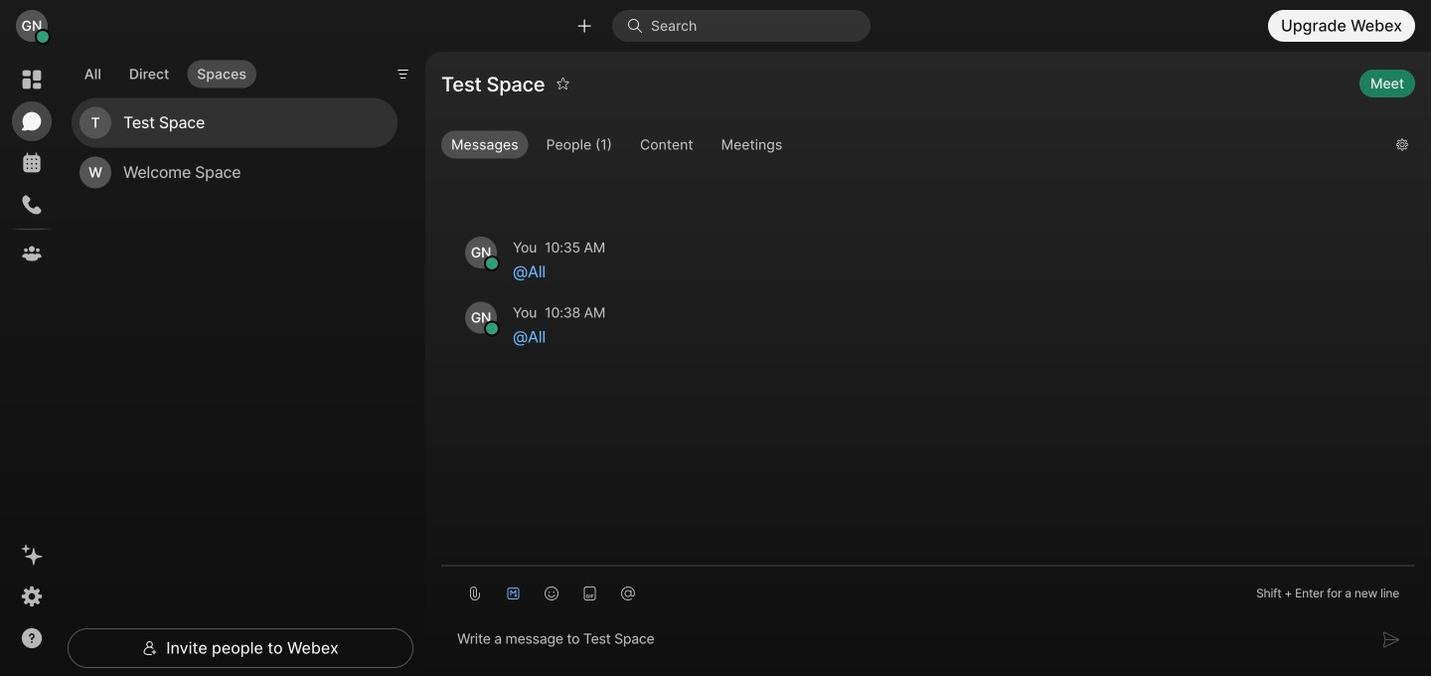 Task type: describe. For each thing, give the bounding box(es) containing it.
welcome space list item
[[72, 148, 398, 197]]

messages list
[[441, 181, 1416, 383]]



Task type: locate. For each thing, give the bounding box(es) containing it.
navigation
[[0, 52, 64, 676]]

group
[[441, 131, 1381, 163]]

test space list item
[[72, 98, 398, 148]]

webex tab list
[[12, 60, 52, 273]]

message composer toolbar element
[[441, 566, 1416, 612]]

tab list
[[70, 48, 261, 94]]



Task type: vqa. For each thing, say whether or not it's contained in the screenshot.
Messages list
yes



